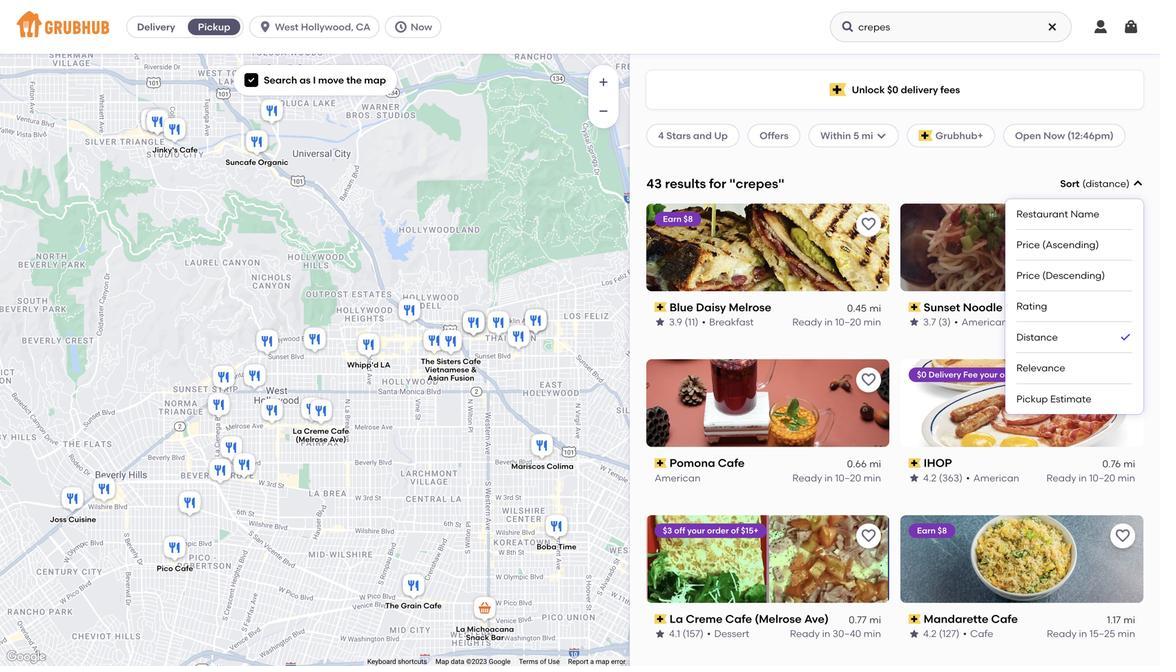 Task type: locate. For each thing, give the bounding box(es) containing it.
(melrose down la creme cafe (melrose ave) image
[[296, 435, 328, 445]]

pico
[[157, 564, 173, 574]]

0 horizontal spatial $8
[[684, 214, 693, 224]]

subscription pass image
[[655, 303, 667, 312], [909, 303, 922, 312], [655, 459, 667, 468], [655, 615, 667, 625], [909, 615, 922, 625]]

$8 down results
[[684, 214, 693, 224]]

ave) inside la creme cafe (melrose ave)
[[330, 435, 346, 445]]

2 4.2 from the top
[[924, 629, 937, 640]]

svg image
[[1093, 19, 1110, 35], [394, 20, 408, 34], [1048, 21, 1059, 32], [1133, 178, 1144, 189]]

star icon image
[[655, 317, 666, 328], [909, 317, 920, 328], [909, 473, 920, 484], [655, 629, 666, 640], [909, 629, 920, 640]]

the for the grain cafe
[[385, 602, 399, 611]]

min for blue daisy melrose
[[864, 316, 882, 328]]

la inside the la michoacana snack bar
[[456, 625, 465, 635]]

mi right 0.66
[[870, 458, 882, 470]]

ave) up ready in 30–40 min
[[805, 613, 829, 626]]

la creme cafe (melrose ave) inside map region
[[293, 427, 349, 445]]

error
[[611, 658, 626, 667]]

now right the 'ca'
[[411, 21, 433, 33]]

order right "fee"
[[1000, 370, 1022, 380]]

4.2 for ihop
[[924, 472, 937, 484]]

the sisters cafe vietnamese & asian fusion
[[421, 357, 481, 383]]

american down pomona
[[655, 472, 701, 484]]

order right "off"
[[707, 526, 729, 536]]

pickup right delivery button
[[198, 21, 231, 33]]

0 vertical spatial ave)
[[330, 435, 346, 445]]

10–20 down 0.76
[[1090, 472, 1116, 484]]

• american right the (363) on the bottom right
[[967, 472, 1020, 484]]

0 horizontal spatial la creme cafe (melrose ave)
[[293, 427, 349, 445]]

creme up (157)
[[686, 613, 723, 626]]

melrose
[[729, 301, 772, 314]]

0 vertical spatial the
[[421, 357, 435, 367]]

mi right 0.76
[[1124, 458, 1136, 470]]

0 vertical spatial earn
[[663, 214, 682, 224]]

svg image inside west hollywood, ca button
[[259, 20, 272, 34]]

ready in 10–20 min down 0.66
[[793, 472, 882, 484]]

min down 1.17 mi
[[1118, 629, 1136, 640]]

save this restaurant button for ihop
[[1111, 368, 1136, 393]]

grubhub+
[[936, 130, 984, 142]]

the sisters cafe vietnamese & asian fusion image
[[437, 328, 465, 358]]

1 horizontal spatial ave)
[[805, 613, 829, 626]]

1 horizontal spatial map
[[596, 658, 610, 667]]

0 vertical spatial save this restaurant image
[[1115, 216, 1132, 233]]

in for mandarette cafe
[[1080, 629, 1088, 640]]

earn $8 down 4.2 (363)
[[918, 526, 948, 536]]

of right "off"
[[731, 526, 740, 536]]

delivery left pickup button
[[137, 21, 175, 33]]

svg image inside field
[[1133, 178, 1144, 189]]

$8
[[684, 214, 693, 224], [938, 526, 948, 536]]

cafe du french toast image
[[396, 297, 424, 327]]

vietnamese
[[425, 366, 470, 375]]

1 vertical spatial your
[[688, 526, 705, 536]]

delivery
[[901, 84, 939, 96]]

min down 0.76 mi
[[1118, 472, 1136, 484]]

10–20 down '0.45'
[[836, 316, 862, 328]]

sunset noodle image
[[254, 328, 281, 358]]

joss
[[50, 515, 67, 525]]

1 vertical spatial order
[[707, 526, 729, 536]]

mi for la creme cafe (melrose ave)
[[870, 615, 882, 626]]

0 vertical spatial • american
[[955, 316, 1008, 328]]

min down the 0.66 mi
[[864, 472, 882, 484]]

(melrose up ready in 30–40 min
[[755, 613, 802, 626]]

boba
[[537, 543, 557, 552]]

(11)
[[685, 316, 699, 328]]

min for la creme cafe (melrose ave)
[[864, 629, 882, 640]]

the
[[421, 357, 435, 367], [385, 602, 399, 611]]

save this restaurant image for blue daisy melrose
[[861, 216, 878, 233]]

$0 delivery fee your order of $15+
[[918, 370, 1052, 380]]

1 vertical spatial ave)
[[805, 613, 829, 626]]

1 vertical spatial earn
[[918, 526, 936, 536]]

0 horizontal spatial save this restaurant image
[[861, 528, 878, 545]]

star icon image left 3.9
[[655, 317, 666, 328]]

0 vertical spatial delivery
[[137, 21, 175, 33]]

check icon image
[[1119, 331, 1133, 345]]

0 horizontal spatial ave)
[[330, 435, 346, 445]]

mariscos colima image
[[529, 432, 556, 463]]

0 vertical spatial map
[[364, 74, 386, 86]]

star icon image for blue daisy melrose
[[655, 317, 666, 328]]

4.1 (157)
[[670, 629, 704, 640]]

0 vertical spatial earn $8
[[663, 214, 693, 224]]

0 vertical spatial la creme cafe (melrose ave)
[[293, 427, 349, 445]]

creme down pomona cafe image
[[304, 427, 329, 436]]

1 vertical spatial boba time image
[[543, 513, 571, 543]]

plus icon image
[[597, 75, 611, 89]]

0 horizontal spatial delivery
[[137, 21, 175, 33]]

price down restaurant
[[1017, 239, 1041, 251]]

in for pomona cafe
[[825, 472, 833, 484]]

search
[[264, 74, 297, 86]]

google
[[489, 658, 511, 667]]

0 horizontal spatial map
[[364, 74, 386, 86]]

1 horizontal spatial delivery
[[929, 370, 962, 380]]

boba time image
[[231, 452, 258, 482], [543, 513, 571, 543]]

1.17
[[1108, 615, 1122, 626]]

1 vertical spatial the
[[385, 602, 399, 611]]

save this restaurant image for mandarette cafe
[[1115, 528, 1132, 545]]

0 horizontal spatial earn $8
[[663, 214, 693, 224]]

$8 for mandarette
[[938, 526, 948, 536]]

$0 left "fee"
[[918, 370, 927, 380]]

1 horizontal spatial (melrose
[[755, 613, 802, 626]]

grubhub plus flag logo image for grubhub+
[[919, 130, 933, 141]]

mariscos colima
[[512, 462, 574, 472]]

map
[[436, 658, 449, 667]]

offers
[[760, 130, 789, 142]]

1 horizontal spatial now
[[1044, 130, 1066, 142]]

0 horizontal spatial grubhub plus flag logo image
[[830, 83, 847, 96]]

0 horizontal spatial your
[[688, 526, 705, 536]]

shortcuts
[[398, 658, 427, 667]]

$8 for blue
[[684, 214, 693, 224]]

pico cafe image
[[161, 534, 189, 565]]

1 vertical spatial 4.2
[[924, 629, 937, 640]]

mi right 5
[[862, 130, 874, 142]]

1 vertical spatial grubhub plus flag logo image
[[919, 130, 933, 141]]

name
[[1071, 208, 1100, 220]]

report
[[568, 658, 589, 667]]

in for la creme cafe (melrose ave)
[[823, 629, 831, 640]]

earn $8 for blue
[[663, 214, 693, 224]]

0 vertical spatial pickup
[[198, 21, 231, 33]]

ready for blue
[[793, 316, 823, 328]]

data
[[451, 658, 465, 667]]

map right a
[[596, 658, 610, 667]]

of left use
[[540, 658, 547, 667]]

earn $8
[[663, 214, 693, 224], [918, 526, 948, 536]]

• for la creme cafe (melrose ave)
[[708, 629, 711, 640]]

0 vertical spatial now
[[411, 21, 433, 33]]

subscription pass image inside sunset noodle link
[[909, 303, 922, 312]]

denny's image
[[421, 327, 448, 358]]

0 horizontal spatial pickup
[[198, 21, 231, 33]]

• right the (363) on the bottom right
[[967, 472, 971, 484]]

1 horizontal spatial $15+
[[1034, 370, 1052, 380]]

Search for food, convenience, alcohol... search field
[[831, 12, 1072, 42]]

delivery left "fee"
[[929, 370, 962, 380]]

0 vertical spatial price
[[1017, 239, 1041, 251]]

save this restaurant image
[[861, 216, 878, 233], [861, 372, 878, 389], [1115, 372, 1132, 389], [1115, 528, 1132, 545]]

1 horizontal spatial creme
[[686, 613, 723, 626]]

sunset noodle link
[[909, 300, 1136, 315]]

now
[[411, 21, 433, 33], [1044, 130, 1066, 142]]

0 vertical spatial creme
[[304, 427, 329, 436]]

price
[[1017, 239, 1041, 251], [1017, 270, 1041, 282]]

of up pickup estimate
[[1024, 370, 1032, 380]]

1 horizontal spatial earn
[[918, 526, 936, 536]]

pickup for pickup estimate
[[1017, 393, 1049, 405]]

la inside la creme cafe (melrose ave)
[[293, 427, 302, 436]]

4.2 down ihop
[[924, 472, 937, 484]]

10–20 for cafe
[[836, 472, 862, 484]]

3.7 (3)
[[924, 316, 951, 328]]

la up 4.1
[[670, 613, 684, 626]]

• right (157)
[[708, 629, 711, 640]]

1 vertical spatial save this restaurant image
[[861, 528, 878, 545]]

map region
[[0, 47, 699, 667]]

blue daisy melrose
[[670, 301, 772, 314]]

(melrose
[[296, 435, 328, 445], [755, 613, 802, 626]]

unlock $0 delivery fees
[[852, 84, 961, 96]]

• breakfast
[[702, 316, 754, 328]]

min for mandarette cafe
[[1118, 629, 1136, 640]]

time
[[559, 543, 577, 552]]

earn $8 down results
[[663, 214, 693, 224]]

0 horizontal spatial boba time image
[[231, 452, 258, 482]]

2 vertical spatial of
[[540, 658, 547, 667]]

grubhub plus flag logo image for unlock $0 delivery fees
[[830, 83, 847, 96]]

1 vertical spatial of
[[731, 526, 740, 536]]

la creme cafe (melrose ave) down pomona cafe image
[[293, 427, 349, 445]]

la creme cafe (melrose ave) image
[[307, 398, 335, 428]]

save this restaurant image
[[1115, 216, 1132, 233], [861, 528, 878, 545]]

now right open
[[1044, 130, 1066, 142]]

price up rating at the right of the page
[[1017, 270, 1041, 282]]

)
[[1127, 178, 1130, 190]]

pickup down relevance
[[1017, 393, 1049, 405]]

mi for pomona cafe
[[870, 458, 882, 470]]

boba time image down the blue daisy melrose image
[[231, 452, 258, 482]]

whipp'd la
[[347, 361, 391, 370]]

pomona cafe
[[670, 457, 745, 470]]

breakfast
[[710, 316, 754, 328]]

min
[[864, 316, 882, 328], [1118, 316, 1136, 328], [864, 472, 882, 484], [1118, 472, 1136, 484], [864, 629, 882, 640], [1118, 629, 1136, 640]]

4.2 for mandarette cafe
[[924, 629, 937, 640]]

subscription pass image for pomona cafe
[[655, 459, 667, 468]]

star icon image down subscription pass image
[[909, 473, 920, 484]]

min down 0.77 mi
[[864, 629, 882, 640]]

$0
[[888, 84, 899, 96], [918, 370, 927, 380]]

subscription pass image for blue daisy melrose
[[655, 303, 667, 312]]

ave)
[[330, 435, 346, 445], [805, 613, 829, 626]]

search as i move the map
[[264, 74, 386, 86]]

boba time image down "colima"
[[543, 513, 571, 543]]

0 vertical spatial $8
[[684, 214, 693, 224]]

$0 right the unlock
[[888, 84, 899, 96]]

in for blue daisy melrose
[[825, 316, 833, 328]]

earn down results
[[663, 214, 682, 224]]

terms of use
[[519, 658, 560, 667]]

jinky's cafe image
[[161, 116, 189, 146]]

hot thai restaurant (los angeles) image
[[207, 457, 234, 487]]

grubhub plus flag logo image left the unlock
[[830, 83, 847, 96]]

the up asian
[[421, 357, 435, 367]]

pomona cafe logo image
[[647, 360, 890, 448]]

0 horizontal spatial (melrose
[[296, 435, 328, 445]]

la creme cafe (melrose ave) up dessert
[[670, 613, 829, 626]]

map
[[364, 74, 386, 86], [596, 658, 610, 667]]

4.2
[[924, 472, 937, 484], [924, 629, 937, 640]]

whipp'd
[[347, 361, 379, 370]]

0 vertical spatial $0
[[888, 84, 899, 96]]

price (ascending)
[[1017, 239, 1100, 251]]

1 vertical spatial • american
[[967, 472, 1020, 484]]

ready in 20–30 min
[[1045, 316, 1136, 328]]

earn
[[663, 214, 682, 224], [918, 526, 936, 536]]

0 vertical spatial (melrose
[[296, 435, 328, 445]]

4.2 left (127)
[[924, 629, 937, 640]]

la left snack
[[456, 625, 465, 635]]

4.2 (363)
[[924, 472, 963, 484]]

star icon image left 4.2 (127)
[[909, 629, 920, 640]]

0 vertical spatial 4.2
[[924, 472, 937, 484]]

ready in 15–25 min
[[1048, 629, 1136, 640]]

$8 down 4.2 (363)
[[938, 526, 948, 536]]

1 horizontal spatial $8
[[938, 526, 948, 536]]

main navigation navigation
[[0, 0, 1161, 54]]

delivery
[[137, 21, 175, 33], [929, 370, 962, 380]]

1 horizontal spatial order
[[1000, 370, 1022, 380]]

mi right the 0.77 at bottom right
[[870, 615, 882, 626]]

None field
[[1006, 177, 1144, 415]]

0 horizontal spatial creme
[[304, 427, 329, 436]]

pickup inside button
[[198, 21, 231, 33]]

up
[[715, 130, 728, 142]]

price for price (descending)
[[1017, 270, 1041, 282]]

0 vertical spatial order
[[1000, 370, 1022, 380]]

mariscos
[[512, 462, 545, 472]]

ready in 10–20 min down 0.76
[[1047, 472, 1136, 484]]

smooth-e operator by jumpin java image
[[144, 107, 172, 137]]

mandarette
[[924, 613, 989, 626]]

la
[[381, 361, 391, 370]]

la
[[293, 427, 302, 436], [670, 613, 684, 626], [456, 625, 465, 635]]

0 vertical spatial grubhub plus flag logo image
[[830, 83, 847, 96]]

1 horizontal spatial boba time image
[[543, 513, 571, 543]]

grubhub plus flag logo image left grubhub+
[[919, 130, 933, 141]]

1 vertical spatial earn $8
[[918, 526, 948, 536]]

caked up image
[[522, 307, 550, 338]]

ready in 10–20 min down '0.45'
[[793, 316, 882, 328]]

map right the
[[364, 74, 386, 86]]

american right the (363) on the bottom right
[[974, 472, 1020, 484]]

• right (127)
[[964, 629, 967, 640]]

your right "off"
[[688, 526, 705, 536]]

1 vertical spatial (melrose
[[755, 613, 802, 626]]

30–40
[[833, 629, 862, 640]]

mandarette cafe image
[[218, 434, 245, 465]]

your
[[981, 370, 998, 380], [688, 526, 705, 536]]

the for the sisters cafe vietnamese & asian fusion
[[421, 357, 435, 367]]

©2023
[[466, 658, 487, 667]]

mi right the '1.17'
[[1124, 615, 1136, 626]]

1 horizontal spatial grubhub plus flag logo image
[[919, 130, 933, 141]]

mi right '0.45'
[[870, 302, 882, 314]]

1 vertical spatial creme
[[686, 613, 723, 626]]

soo raa thai american chic image
[[256, 65, 284, 95]]

relevance
[[1017, 363, 1066, 374]]

1 horizontal spatial $0
[[918, 370, 927, 380]]

earn $8 for mandarette
[[918, 526, 948, 536]]

the left grain
[[385, 602, 399, 611]]

•
[[702, 316, 706, 328], [955, 316, 959, 328], [967, 472, 971, 484], [708, 629, 711, 640], [964, 629, 967, 640]]

$15+
[[1034, 370, 1052, 380], [742, 526, 759, 536]]

0 horizontal spatial $15+
[[742, 526, 759, 536]]

1 horizontal spatial la creme cafe (melrose ave)
[[670, 613, 829, 626]]

svg image inside 'now' button
[[394, 20, 408, 34]]

ave) down la creme cafe (melrose ave) image
[[330, 435, 346, 445]]

subscription pass image
[[909, 459, 922, 468]]

le gout bakery image
[[522, 307, 550, 338]]

1 4.2 from the top
[[924, 472, 937, 484]]

noodle
[[964, 301, 1003, 314]]

0 horizontal spatial la
[[293, 427, 302, 436]]

• right (11)
[[702, 316, 706, 328]]

1 horizontal spatial earn $8
[[918, 526, 948, 536]]

1 horizontal spatial the
[[421, 357, 435, 367]]

0.76 mi
[[1103, 458, 1136, 470]]

0 horizontal spatial the
[[385, 602, 399, 611]]

la down pomona cafe image
[[293, 427, 302, 436]]

the grain cafe
[[385, 602, 442, 611]]

restaurant name
[[1017, 208, 1100, 220]]

(ascending)
[[1043, 239, 1100, 251]]

your right "fee"
[[981, 370, 998, 380]]

cafe
[[180, 145, 198, 155], [463, 357, 481, 367], [331, 427, 349, 436], [718, 457, 745, 470], [175, 564, 193, 574], [424, 602, 442, 611], [726, 613, 753, 626], [992, 613, 1019, 626], [971, 629, 994, 640]]

0 horizontal spatial now
[[411, 21, 433, 33]]

min down 0.45 mi
[[864, 316, 882, 328]]

ready for pomona
[[793, 472, 823, 484]]

save this restaurant button
[[857, 212, 882, 237], [1111, 212, 1136, 237], [857, 368, 882, 393], [1111, 368, 1136, 393], [857, 524, 882, 549], [1111, 524, 1136, 549]]

pickup
[[198, 21, 231, 33], [1017, 393, 1049, 405]]

• american down noodle
[[955, 316, 1008, 328]]

0 vertical spatial of
[[1024, 370, 1032, 380]]

ready for mandarette
[[1048, 629, 1077, 640]]

0.66
[[848, 458, 867, 470]]

off
[[675, 526, 686, 536]]

1 vertical spatial pickup
[[1017, 393, 1049, 405]]

star icon image left 4.1
[[655, 629, 666, 640]]

earn down 4.2 (363)
[[918, 526, 936, 536]]

report a map error link
[[568, 658, 626, 667]]

pickup inside list box
[[1017, 393, 1049, 405]]

estimate
[[1051, 393, 1092, 405]]

svg image
[[1124, 19, 1140, 35], [259, 20, 272, 34], [842, 20, 855, 34], [247, 76, 256, 84], [877, 130, 888, 141]]

0 horizontal spatial earn
[[663, 214, 682, 224]]

10–20 down 0.66
[[836, 472, 862, 484]]

1 horizontal spatial pickup
[[1017, 393, 1049, 405]]

american down noodle
[[962, 316, 1008, 328]]

the inside the sisters cafe vietnamese & asian fusion
[[421, 357, 435, 367]]

0 horizontal spatial of
[[540, 658, 547, 667]]

2 price from the top
[[1017, 270, 1041, 282]]

grubhub plus flag logo image
[[830, 83, 847, 96], [919, 130, 933, 141]]

• right the (3)
[[955, 316, 959, 328]]

list box
[[1017, 199, 1133, 415]]

1 price from the top
[[1017, 239, 1041, 251]]

mi for mandarette cafe
[[1124, 615, 1136, 626]]

la sweet rolls image
[[505, 323, 533, 353]]

1.17 mi
[[1108, 615, 1136, 626]]

0 vertical spatial your
[[981, 370, 998, 380]]

1 vertical spatial price
[[1017, 270, 1041, 282]]

subscription pass image for sunset noodle
[[909, 303, 922, 312]]

1 vertical spatial $8
[[938, 526, 948, 536]]

1 horizontal spatial la
[[456, 625, 465, 635]]



Task type: vqa. For each thing, say whether or not it's contained in the screenshot.


Task type: describe. For each thing, give the bounding box(es) containing it.
3.7
[[924, 316, 937, 328]]

asian
[[428, 374, 449, 383]]

sisters
[[437, 357, 461, 367]]

american for 4.2 (363)
[[974, 472, 1020, 484]]

move
[[318, 74, 344, 86]]

(127)
[[940, 629, 960, 640]]

pomona cafe image
[[299, 396, 326, 426]]

cafe inside the sisters cafe vietnamese & asian fusion
[[463, 357, 481, 367]]

jinky's cafe suncafe organic
[[152, 145, 289, 167]]

$3 off your order of $15+
[[663, 526, 759, 536]]

sunset noodle logo image
[[901, 204, 1144, 291]]

mi for ihop
[[1124, 458, 1136, 470]]

1 vertical spatial $15+
[[742, 526, 759, 536]]

min for pomona cafe
[[864, 472, 882, 484]]

43 results for "crepes"
[[647, 176, 785, 191]]

1 vertical spatial delivery
[[929, 370, 962, 380]]

pomona
[[670, 457, 716, 470]]

and waffles image
[[258, 97, 286, 127]]

pico cafe
[[157, 564, 193, 574]]

0.45 mi
[[848, 302, 882, 314]]

delivery button
[[127, 16, 185, 38]]

mandarette cafe logo image
[[901, 516, 1144, 604]]

thai original barbecue hollywood image
[[485, 309, 513, 340]]

0.45
[[848, 302, 867, 314]]

ready for la
[[791, 629, 820, 640]]

ihop image
[[210, 364, 238, 394]]

3.9 (11)
[[670, 316, 699, 328]]

ready in 10–20 min for cafe
[[793, 472, 882, 484]]

west
[[275, 21, 299, 33]]

the grain cafe image
[[400, 572, 428, 603]]

• american for 3.7 (3)
[[955, 316, 1008, 328]]

american for 3.7 (3)
[[962, 316, 1008, 328]]

subscription pass image for la creme cafe (melrose ave)
[[655, 615, 667, 625]]

stars
[[667, 130, 691, 142]]

hollywood,
[[301, 21, 354, 33]]

star icon image for mandarette cafe
[[909, 629, 920, 640]]

blue
[[670, 301, 694, 314]]

$3
[[663, 526, 673, 536]]

pickup for pickup
[[198, 21, 231, 33]]

morning kitchen image
[[460, 309, 488, 340]]

restaurant
[[1017, 208, 1069, 220]]

and
[[694, 130, 712, 142]]

jumpin' java restaurant image
[[144, 108, 171, 139]]

for
[[710, 176, 727, 191]]

0 vertical spatial boba time image
[[231, 452, 258, 482]]

earn for mandarette
[[918, 526, 936, 536]]

(descending)
[[1043, 270, 1106, 282]]

(melrose inside la creme cafe (melrose ave)
[[296, 435, 328, 445]]

grain
[[401, 602, 422, 611]]

4.1
[[670, 629, 681, 640]]

sunset noodle
[[924, 301, 1003, 314]]

ready in 30–40 min
[[791, 629, 882, 640]]

the
[[347, 74, 362, 86]]

10–20 for daisy
[[836, 316, 862, 328]]

la michoacana snack bar
[[456, 625, 514, 643]]

subscription pass image for mandarette cafe
[[909, 615, 922, 625]]

map data ©2023 google
[[436, 658, 511, 667]]

cafe inside 'jinky's cafe suncafe organic'
[[180, 145, 198, 155]]

1 vertical spatial map
[[596, 658, 610, 667]]

within
[[821, 130, 852, 142]]

report a map error
[[568, 658, 626, 667]]

distance option
[[1017, 322, 1133, 354]]

whipp'd la image
[[355, 331, 383, 362]]

pickup button
[[185, 16, 243, 38]]

cafe inside la creme cafe (melrose ave)
[[331, 427, 349, 436]]

&
[[471, 366, 477, 375]]

tryst caffe image
[[91, 476, 118, 506]]

1 horizontal spatial save this restaurant image
[[1115, 216, 1132, 233]]

• for blue daisy melrose
[[702, 316, 706, 328]]

joss cuisine image
[[59, 485, 86, 516]]

joss cuisine
[[50, 515, 96, 525]]

blue daisy melrose logo image
[[647, 204, 890, 291]]

sort
[[1061, 178, 1080, 190]]

2 horizontal spatial of
[[1024, 370, 1032, 380]]

as
[[300, 74, 311, 86]]

(157)
[[683, 629, 704, 640]]

morning kitchen image
[[460, 309, 488, 340]]

save this restaurant image for ihop
[[1115, 372, 1132, 389]]

within 5 mi
[[821, 130, 874, 142]]

123 pasta image
[[176, 490, 204, 520]]

mi for blue daisy melrose
[[870, 302, 882, 314]]

0.77 mi
[[849, 615, 882, 626]]

delivery inside delivery button
[[137, 21, 175, 33]]

save this restaurant button for blue daisy melrose
[[857, 212, 882, 237]]

rating
[[1017, 301, 1048, 312]]

koi restaurant image
[[205, 391, 233, 422]]

distance
[[1017, 332, 1059, 343]]

star icon image left "3.7"
[[909, 317, 920, 328]]

price for price (ascending)
[[1017, 239, 1041, 251]]

open
[[1016, 130, 1042, 142]]

• american for 4.2 (363)
[[967, 472, 1020, 484]]

ready in 10–20 min for daisy
[[793, 316, 882, 328]]

ihop
[[924, 457, 953, 470]]

blue daisy melrose image
[[258, 397, 286, 427]]

keyboard
[[368, 658, 396, 667]]

• for ihop
[[967, 472, 971, 484]]

1 horizontal spatial of
[[731, 526, 740, 536]]

la michoacana snack bar image
[[471, 595, 499, 626]]

a
[[591, 658, 594, 667]]

google image
[[3, 649, 49, 667]]

(
[[1083, 178, 1086, 190]]

2 horizontal spatial la
[[670, 613, 684, 626]]

save this restaurant button for la creme cafe (melrose ave)
[[857, 524, 882, 549]]

4.2 (127)
[[924, 629, 960, 640]]

in for ihop
[[1079, 472, 1088, 484]]

earn for blue
[[663, 214, 682, 224]]

0 vertical spatial $15+
[[1034, 370, 1052, 380]]

terms
[[519, 658, 539, 667]]

colima
[[547, 462, 574, 472]]

price (descending)
[[1017, 270, 1106, 282]]

none field containing sort
[[1006, 177, 1144, 415]]

creme inside la creme cafe (melrose ave)
[[304, 427, 329, 436]]

ihop logo image
[[901, 360, 1144, 448]]

20–30
[[1088, 316, 1116, 328]]

• cafe
[[964, 629, 994, 640]]

0 horizontal spatial order
[[707, 526, 729, 536]]

now button
[[385, 16, 447, 38]]

unlock
[[852, 84, 886, 96]]

1 vertical spatial $0
[[918, 370, 927, 380]]

list box containing restaurant name
[[1017, 199, 1133, 415]]

minus icon image
[[597, 104, 611, 118]]

mandarette cafe
[[924, 613, 1019, 626]]

la creme cafe (melrose ave) logo image
[[647, 516, 890, 604]]

(12:46pm)
[[1068, 130, 1115, 142]]

save this restaurant button for mandarette cafe
[[1111, 524, 1136, 549]]

sunset grill image
[[301, 326, 329, 356]]

4 stars and up
[[659, 130, 728, 142]]

0 horizontal spatial $0
[[888, 84, 899, 96]]

min up check icon
[[1118, 316, 1136, 328]]

1 vertical spatial la creme cafe (melrose ave)
[[670, 613, 829, 626]]

crave cafe (studio city) image
[[138, 107, 166, 137]]

5
[[854, 130, 860, 142]]

min for ihop
[[1118, 472, 1136, 484]]

star icon image for la creme cafe (melrose ave)
[[655, 629, 666, 640]]

daisy
[[696, 301, 727, 314]]

now inside button
[[411, 21, 433, 33]]

marco's trattoria image
[[241, 362, 269, 393]]

suncafe
[[226, 158, 256, 167]]

43
[[647, 176, 662, 191]]

star icon image for ihop
[[909, 473, 920, 484]]

fees
[[941, 84, 961, 96]]

use
[[548, 658, 560, 667]]

bar
[[491, 634, 504, 643]]

• for mandarette cafe
[[964, 629, 967, 640]]

west hollywood, ca
[[275, 21, 371, 33]]

suncafe organic image
[[243, 128, 271, 159]]

1 horizontal spatial your
[[981, 370, 998, 380]]

1 vertical spatial now
[[1044, 130, 1066, 142]]



